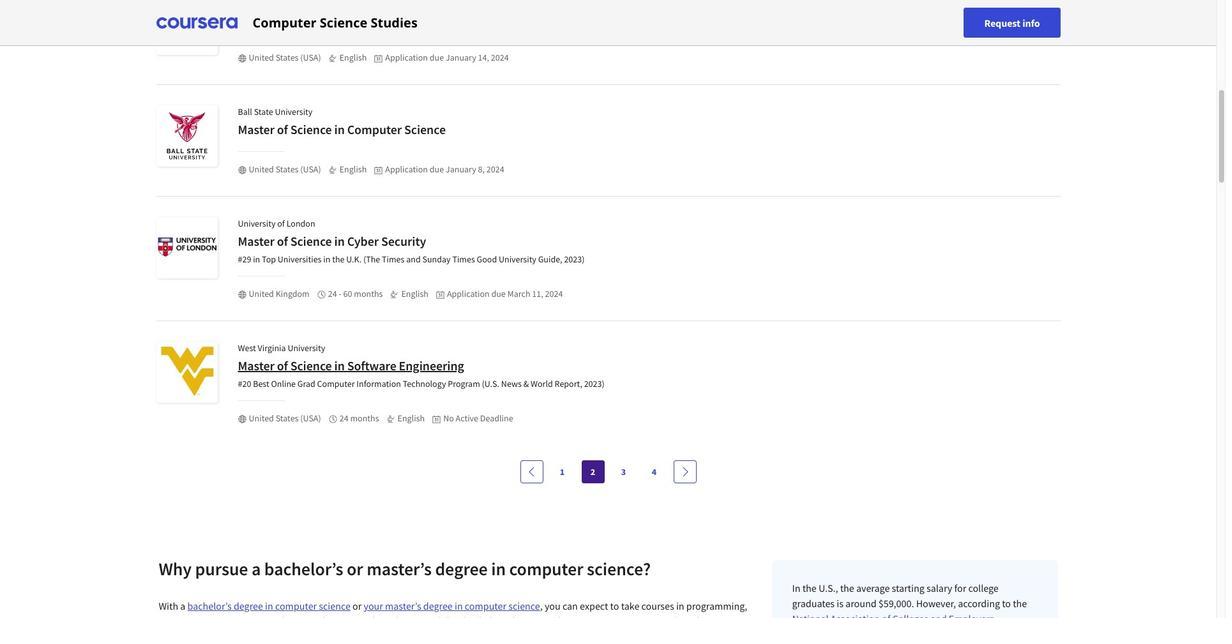 Task type: describe. For each thing, give the bounding box(es) containing it.
computer inside , you can expect to take courses in programming, security, computer systems, data visualization, and much more. while a bachelor's degree can be a great entry point into the subject matter
[[197, 615, 238, 618]]

around
[[846, 597, 877, 610]]

info
[[1023, 16, 1040, 29]]

in the u.s., the average starting salary for college graduates is around $59,000. however, according to the
[[792, 582, 1027, 610]]

university up #29
[[238, 218, 276, 229]]

computer up , at bottom
[[509, 558, 584, 581]]

for
[[955, 582, 967, 595]]

24 for cyber
[[328, 288, 337, 300]]

in inside west virginia university master of science in software engineering #20 best online grad computer information technology program (u.s. news & world report, 2023)
[[334, 358, 345, 374]]

1 vertical spatial master's
[[385, 600, 421, 613]]

why
[[159, 558, 192, 581]]

computer left , at bottom
[[465, 600, 507, 613]]

starting
[[892, 582, 925, 595]]

1 times from the left
[[382, 254, 405, 265]]

deadline
[[480, 413, 513, 424]]

security
[[381, 233, 426, 249]]

kingdom
[[276, 288, 310, 300]]

3 united states (usa) from the top
[[249, 413, 321, 424]]

online
[[271, 378, 296, 390]]

grad
[[298, 378, 315, 390]]

average
[[857, 582, 890, 595]]

united states (usa) for master of science in computer science
[[249, 164, 321, 175]]

0 vertical spatial or
[[347, 558, 363, 581]]

application for master of science in computer science
[[385, 164, 428, 175]]

2 times from the left
[[453, 254, 475, 265]]

coursera image
[[156, 12, 237, 33]]

to inside in the u.s., the average starting salary for college graduates is around $59,000. however, according to the
[[1002, 597, 1011, 610]]

of for cyber
[[277, 233, 288, 249]]

you
[[545, 600, 561, 613]]

$59,000.
[[879, 597, 914, 610]]

u.k.
[[346, 254, 362, 265]]

a down the your master's degree in computer science link
[[456, 615, 462, 618]]

security,
[[159, 615, 195, 618]]

a right be
[[571, 615, 576, 618]]

top
[[262, 254, 276, 265]]

march
[[508, 288, 531, 300]]

of for software
[[277, 358, 288, 374]]

according
[[958, 597, 1000, 610]]

degree inside , you can expect to take courses in programming, security, computer systems, data visualization, and much more. while a bachelor's degree can be a great entry point into the subject matter
[[510, 615, 539, 618]]

and inside , you can expect to take courses in programming, security, computer systems, data visualization, and much more. while a bachelor's degree can be a great entry point into the subject matter
[[359, 615, 375, 618]]

2 united from the top
[[249, 164, 274, 175]]

technology inside west virginia university master of science in software engineering #20 best online grad computer information technology program (u.s. news & world report, 2023)
[[403, 378, 446, 390]]

college
[[969, 582, 999, 595]]

24 for software
[[340, 413, 349, 424]]

(u.s.
[[482, 378, 500, 390]]

, you can expect to take courses in programming, security, computer systems, data visualization, and much more. while a bachelor's degree can be a great entry point into the subject matter
[[159, 600, 752, 618]]

sunday
[[423, 254, 451, 265]]

(the
[[363, 254, 380, 265]]

courses
[[642, 600, 674, 613]]

while
[[431, 615, 454, 618]]

2 vertical spatial due
[[492, 288, 506, 300]]

cyber
[[347, 233, 379, 249]]

3 button
[[612, 461, 635, 484]]

into
[[652, 615, 669, 618]]

entry
[[603, 615, 625, 618]]

2
[[591, 466, 595, 478]]

0 vertical spatial master's
[[367, 558, 432, 581]]

and inside university of london master of science in cyber security #29 in top universities in the u.k. (the times and sunday times good university guide, 2023)
[[406, 254, 421, 265]]

0 horizontal spatial information
[[290, 10, 355, 26]]

1
[[560, 466, 565, 478]]

however,
[[916, 597, 956, 610]]

engineering
[[399, 358, 464, 374]]

0 vertical spatial can
[[563, 600, 578, 613]]

point
[[627, 615, 650, 618]]

states for master of science in computer science
[[276, 164, 299, 175]]

24 - 60 months
[[328, 288, 383, 300]]

in
[[792, 582, 801, 595]]

8,
[[478, 164, 485, 175]]

4 button
[[643, 461, 666, 484]]

request info button
[[964, 8, 1061, 38]]

state
[[254, 106, 273, 118]]

computer science studies
[[253, 14, 418, 31]]

report,
[[555, 378, 582, 390]]

1 vertical spatial bachelor's
[[188, 600, 232, 613]]

11,
[[532, 288, 543, 300]]

guide,
[[538, 254, 563, 265]]

west virginia university image
[[156, 342, 218, 403]]

application due march 11, 2024
[[447, 288, 563, 300]]

2023) inside west virginia university master of science in software engineering #20 best online grad computer information technology program (u.s. news & world report, 2023)
[[584, 378, 605, 390]]

salary
[[927, 582, 953, 595]]

english down sunday
[[401, 288, 429, 300]]

(usa) for master of information technology
[[300, 52, 321, 63]]

request info
[[985, 16, 1040, 29]]

ball state university master of science in computer science
[[238, 106, 446, 137]]

computer inside ball state university master of science in computer science
[[347, 121, 402, 137]]

news
[[501, 378, 522, 390]]

with
[[159, 600, 178, 613]]

degree up the your master's degree in computer science link
[[435, 558, 488, 581]]

computer inside west virginia university master of science in software engineering #20 best online grad computer information technology program (u.s. news & world report, 2023)
[[317, 378, 355, 390]]

,
[[540, 600, 543, 613]]

english down computer science studies
[[340, 52, 367, 63]]

great
[[578, 615, 600, 618]]

london
[[287, 218, 315, 229]]

60
[[343, 288, 352, 300]]

&
[[524, 378, 529, 390]]

14,
[[478, 52, 489, 63]]

2 button
[[582, 461, 605, 484]]

2024 for master of science in computer science
[[487, 164, 504, 175]]

program
[[448, 378, 480, 390]]

studies
[[371, 14, 418, 31]]

1 button
[[551, 461, 574, 484]]

science for cyber
[[290, 233, 332, 249]]

pursue
[[195, 558, 248, 581]]

#29
[[238, 254, 251, 265]]

to inside , you can expect to take courses in programming, security, computer systems, data visualization, and much more. while a bachelor's degree can be a great entry point into the subject matter
[[610, 600, 619, 613]]

3
[[621, 466, 626, 478]]

west virginia university master of science in software engineering #20 best online grad computer information technology program (u.s. news & world report, 2023)
[[238, 342, 605, 390]]

united states (usa) for master of information technology
[[249, 52, 321, 63]]

1 united from the top
[[249, 52, 274, 63]]

science for computer
[[290, 121, 332, 137]]

0 vertical spatial computer
[[253, 14, 317, 31]]

u.s.,
[[819, 582, 838, 595]]

take
[[621, 600, 640, 613]]

1 master from the top
[[238, 10, 275, 26]]

software
[[347, 358, 396, 374]]

master for software
[[238, 358, 275, 374]]

computer up data
[[275, 600, 317, 613]]

expect
[[580, 600, 608, 613]]

graduates
[[792, 597, 835, 610]]

application due january 14, 2024
[[385, 52, 509, 63]]

3 united from the top
[[249, 288, 274, 300]]

english left no
[[398, 413, 425, 424]]

subject
[[687, 615, 718, 618]]

world
[[531, 378, 553, 390]]



Task type: locate. For each thing, give the bounding box(es) containing it.
united down state
[[249, 164, 274, 175]]

science inside west virginia university master of science in software engineering #20 best online grad computer information technology program (u.s. news & world report, 2023)
[[290, 358, 332, 374]]

university
[[275, 106, 313, 118], [238, 218, 276, 229], [499, 254, 537, 265], [288, 342, 325, 354]]

2024 for master of information technology
[[491, 52, 509, 63]]

united states (usa) up london
[[249, 164, 321, 175]]

2 vertical spatial 2024
[[545, 288, 563, 300]]

ball
[[238, 106, 252, 118]]

due
[[430, 52, 444, 63], [430, 164, 444, 175], [492, 288, 506, 300]]

0 horizontal spatial can
[[541, 615, 556, 618]]

ball state university image
[[156, 105, 218, 167]]

1 horizontal spatial and
[[406, 254, 421, 265]]

the left the u.k. at top
[[332, 254, 345, 265]]

times
[[382, 254, 405, 265], [453, 254, 475, 265]]

1 vertical spatial or
[[353, 600, 362, 613]]

virginia
[[258, 342, 286, 354]]

january left 14,
[[446, 52, 476, 63]]

0 vertical spatial months
[[354, 288, 383, 300]]

2 master from the top
[[238, 121, 275, 137]]

1 vertical spatial can
[[541, 615, 556, 618]]

times left good
[[453, 254, 475, 265]]

more.
[[403, 615, 429, 618]]

1 horizontal spatial to
[[1002, 597, 1011, 610]]

master inside university of london master of science in cyber security #29 in top universities in the u.k. (the times and sunday times good university guide, 2023)
[[238, 233, 275, 249]]

2023) right the "report,"
[[584, 378, 605, 390]]

2 science from the left
[[509, 600, 540, 613]]

of inside west virginia university master of science in software engineering #20 best online grad computer information technology program (u.s. news & world report, 2023)
[[277, 358, 288, 374]]

2023) right the guide,
[[564, 254, 585, 265]]

0 vertical spatial and
[[406, 254, 421, 265]]

no
[[443, 413, 454, 424]]

1 vertical spatial and
[[359, 615, 375, 618]]

the up is
[[840, 582, 855, 595]]

science
[[320, 14, 368, 31], [290, 121, 332, 137], [404, 121, 446, 137], [290, 233, 332, 249], [290, 358, 332, 374]]

request
[[985, 16, 1021, 29]]

good
[[477, 254, 497, 265]]

united states (usa) up state
[[249, 52, 321, 63]]

the
[[332, 254, 345, 265], [803, 582, 817, 595], [840, 582, 855, 595], [1013, 597, 1027, 610], [671, 615, 685, 618]]

university of london master of science in cyber security #29 in top universities in the u.k. (the times and sunday times good university guide, 2023)
[[238, 218, 585, 265]]

technology
[[358, 10, 421, 26], [403, 378, 446, 390]]

with a bachelor's degree in computer science or your master's degree in computer science
[[159, 600, 540, 613]]

1 vertical spatial computer
[[347, 121, 402, 137]]

master of information technology
[[238, 10, 421, 26]]

why pursue a bachelor's or master's degree in computer science?
[[159, 558, 651, 581]]

data
[[279, 615, 298, 618]]

(usa) for master of science in computer science
[[300, 164, 321, 175]]

university right good
[[499, 254, 537, 265]]

1 january from the top
[[446, 52, 476, 63]]

2 (usa) from the top
[[300, 164, 321, 175]]

master for computer
[[238, 121, 275, 137]]

(usa)
[[300, 52, 321, 63], [300, 164, 321, 175], [300, 413, 321, 424]]

west
[[238, 342, 256, 354]]

0 horizontal spatial bachelor's
[[188, 600, 232, 613]]

master's up more.
[[385, 600, 421, 613]]

3 master from the top
[[238, 233, 275, 249]]

0 vertical spatial application
[[385, 52, 428, 63]]

university of london image
[[156, 217, 218, 279]]

university right virginia
[[288, 342, 325, 354]]

24 down software
[[340, 413, 349, 424]]

university right state
[[275, 106, 313, 118]]

due left 8,
[[430, 164, 444, 175]]

0 horizontal spatial science
[[319, 600, 351, 613]]

months down software
[[350, 413, 379, 424]]

bachelor's up data
[[264, 558, 343, 581]]

0 horizontal spatial to
[[610, 600, 619, 613]]

master inside west virginia university master of science in software engineering #20 best online grad computer information technology program (u.s. news & world report, 2023)
[[238, 358, 275, 374]]

0 vertical spatial bachelor's
[[264, 558, 343, 581]]

2 vertical spatial united states (usa)
[[249, 413, 321, 424]]

months right the 60
[[354, 288, 383, 300]]

-
[[339, 288, 342, 300]]

states down master of information technology
[[276, 52, 299, 63]]

bachelor's
[[264, 558, 343, 581], [188, 600, 232, 613], [464, 615, 508, 618]]

january for master of science in computer science
[[446, 164, 476, 175]]

0 vertical spatial 24
[[328, 288, 337, 300]]

due left 14,
[[430, 52, 444, 63]]

1 vertical spatial 2023)
[[584, 378, 605, 390]]

united left kingdom
[[249, 288, 274, 300]]

1 vertical spatial united states (usa)
[[249, 164, 321, 175]]

due for master of science in computer science
[[430, 164, 444, 175]]

or up with a bachelor's degree in computer science or your master's degree in computer science
[[347, 558, 363, 581]]

2 vertical spatial bachelor's
[[464, 615, 508, 618]]

0 vertical spatial 2024
[[491, 52, 509, 63]]

1 horizontal spatial science
[[509, 600, 540, 613]]

4 united from the top
[[249, 413, 274, 424]]

2 vertical spatial computer
[[317, 378, 355, 390]]

bachelor's degree in computer science link
[[188, 600, 351, 613]]

go to previous page image
[[527, 467, 537, 477]]

united states (usa) down "online"
[[249, 413, 321, 424]]

times down security
[[382, 254, 405, 265]]

or
[[347, 558, 363, 581], [353, 600, 362, 613]]

january for master of information technology
[[446, 52, 476, 63]]

bachelor's up security,
[[188, 600, 232, 613]]

states for master of information technology
[[276, 52, 299, 63]]

to
[[1002, 597, 1011, 610], [610, 600, 619, 613]]

visualization,
[[300, 615, 357, 618]]

the inside , you can expect to take courses in programming, security, computer systems, data visualization, and much more. while a bachelor's degree can be a great entry point into the subject matter
[[671, 615, 685, 618]]

a
[[252, 558, 261, 581], [180, 600, 185, 613], [456, 615, 462, 618], [571, 615, 576, 618]]

1 science from the left
[[319, 600, 351, 613]]

can up be
[[563, 600, 578, 613]]

24 left "-"
[[328, 288, 337, 300]]

0 vertical spatial states
[[276, 52, 299, 63]]

united
[[249, 52, 274, 63], [249, 164, 274, 175], [249, 288, 274, 300], [249, 413, 274, 424]]

(usa) down grad at the left
[[300, 413, 321, 424]]

a up security,
[[180, 600, 185, 613]]

university inside ball state university master of science in computer science
[[275, 106, 313, 118]]

of
[[277, 10, 288, 26], [277, 121, 288, 137], [277, 218, 285, 229], [277, 233, 288, 249], [277, 358, 288, 374]]

master for cyber
[[238, 233, 275, 249]]

2024 right the 11,
[[545, 288, 563, 300]]

2 horizontal spatial bachelor's
[[464, 615, 508, 618]]

master up #29
[[238, 233, 275, 249]]

2024 right 8,
[[487, 164, 504, 175]]

master's
[[367, 558, 432, 581], [385, 600, 421, 613]]

go to next page image
[[680, 467, 690, 477]]

application due january 8, 2024
[[385, 164, 504, 175]]

of for computer
[[277, 121, 288, 137]]

much
[[377, 615, 401, 618]]

1 united states (usa) from the top
[[249, 52, 321, 63]]

(usa) up london
[[300, 164, 321, 175]]

states up london
[[276, 164, 299, 175]]

english down ball state university master of science in computer science
[[340, 164, 367, 175]]

united down best on the left bottom
[[249, 413, 274, 424]]

1 vertical spatial technology
[[403, 378, 446, 390]]

1 horizontal spatial times
[[453, 254, 475, 265]]

science up 'visualization,'
[[319, 600, 351, 613]]

1 vertical spatial information
[[357, 378, 401, 390]]

0 horizontal spatial and
[[359, 615, 375, 618]]

0 vertical spatial united states (usa)
[[249, 52, 321, 63]]

1 horizontal spatial information
[[357, 378, 401, 390]]

degree
[[435, 558, 488, 581], [234, 600, 263, 613], [423, 600, 453, 613], [510, 615, 539, 618]]

2 states from the top
[[276, 164, 299, 175]]

of inside ball state university master of science in computer science
[[277, 121, 288, 137]]

to up entry
[[610, 600, 619, 613]]

master up best on the left bottom
[[238, 358, 275, 374]]

1 vertical spatial 2024
[[487, 164, 504, 175]]

in inside ball state university master of science in computer science
[[334, 121, 345, 137]]

0 vertical spatial 2023)
[[564, 254, 585, 265]]

4 master from the top
[[238, 358, 275, 374]]

0 horizontal spatial 24
[[328, 288, 337, 300]]

4
[[652, 466, 657, 478]]

science
[[319, 600, 351, 613], [509, 600, 540, 613]]

the right in
[[803, 582, 817, 595]]

information inside west virginia university master of science in software engineering #20 best online grad computer information technology program (u.s. news & world report, 2023)
[[357, 378, 401, 390]]

united kingdom
[[249, 288, 310, 300]]

and down your
[[359, 615, 375, 618]]

1 states from the top
[[276, 52, 299, 63]]

0 horizontal spatial times
[[382, 254, 405, 265]]

1 vertical spatial states
[[276, 164, 299, 175]]

2 vertical spatial (usa)
[[300, 413, 321, 424]]

(usa) down computer science studies
[[300, 52, 321, 63]]

degree up 'while'
[[423, 600, 453, 613]]

or left your
[[353, 600, 362, 613]]

and down security
[[406, 254, 421, 265]]

bachelor's down the your master's degree in computer science link
[[464, 615, 508, 618]]

1 (usa) from the top
[[300, 52, 321, 63]]

best
[[253, 378, 269, 390]]

science left you
[[509, 600, 540, 613]]

2 vertical spatial states
[[276, 413, 299, 424]]

application
[[385, 52, 428, 63], [385, 164, 428, 175], [447, 288, 490, 300]]

months
[[354, 288, 383, 300], [350, 413, 379, 424]]

a right pursue
[[252, 558, 261, 581]]

your master's degree in computer science link
[[364, 600, 540, 613]]

master down state
[[238, 121, 275, 137]]

no active deadline
[[443, 413, 513, 424]]

2 vertical spatial application
[[447, 288, 490, 300]]

24 months
[[340, 413, 379, 424]]

states
[[276, 52, 299, 63], [276, 164, 299, 175], [276, 413, 299, 424]]

january left 8,
[[446, 164, 476, 175]]

0 vertical spatial due
[[430, 52, 444, 63]]

3 states from the top
[[276, 413, 299, 424]]

active
[[456, 413, 478, 424]]

1 vertical spatial months
[[350, 413, 379, 424]]

degree left be
[[510, 615, 539, 618]]

due for master of information technology
[[430, 52, 444, 63]]

1 vertical spatial 24
[[340, 413, 349, 424]]

united up state
[[249, 52, 274, 63]]

1 vertical spatial (usa)
[[300, 164, 321, 175]]

0 vertical spatial technology
[[358, 10, 421, 26]]

1 horizontal spatial bachelor's
[[264, 558, 343, 581]]

science inside university of london master of science in cyber security #29 in top universities in the u.k. (the times and sunday times good university guide, 2023)
[[290, 233, 332, 249]]

#20
[[238, 378, 251, 390]]

bachelor's inside , you can expect to take courses in programming, security, computer systems, data visualization, and much more. while a bachelor's degree can be a great entry point into the subject matter
[[464, 615, 508, 618]]

2 january from the top
[[446, 164, 476, 175]]

and
[[406, 254, 421, 265], [359, 615, 375, 618]]

programming,
[[687, 600, 748, 613]]

the right "into"
[[671, 615, 685, 618]]

1 vertical spatial january
[[446, 164, 476, 175]]

application for master of information technology
[[385, 52, 428, 63]]

illinois tech image
[[156, 0, 218, 55]]

science for software
[[290, 358, 332, 374]]

to right according
[[1002, 597, 1011, 610]]

computer
[[253, 14, 317, 31], [347, 121, 402, 137], [317, 378, 355, 390]]

2 united states (usa) from the top
[[249, 164, 321, 175]]

in inside , you can expect to take courses in programming, security, computer systems, data visualization, and much more. while a bachelor's degree can be a great entry point into the subject matter
[[676, 600, 685, 613]]

can down you
[[541, 615, 556, 618]]

in
[[334, 121, 345, 137], [334, 233, 345, 249], [253, 254, 260, 265], [323, 254, 330, 265], [334, 358, 345, 374], [491, 558, 506, 581], [265, 600, 273, 613], [455, 600, 463, 613], [676, 600, 685, 613]]

january
[[446, 52, 476, 63], [446, 164, 476, 175]]

0 vertical spatial january
[[446, 52, 476, 63]]

university inside west virginia university master of science in software engineering #20 best online grad computer information technology program (u.s. news & world report, 2023)
[[288, 342, 325, 354]]

united states (usa)
[[249, 52, 321, 63], [249, 164, 321, 175], [249, 413, 321, 424]]

english
[[340, 52, 367, 63], [340, 164, 367, 175], [401, 288, 429, 300], [398, 413, 425, 424]]

universities
[[278, 254, 322, 265]]

2024 right 14,
[[491, 52, 509, 63]]

1 horizontal spatial can
[[563, 600, 578, 613]]

3 (usa) from the top
[[300, 413, 321, 424]]

0 vertical spatial (usa)
[[300, 52, 321, 63]]

1 vertical spatial due
[[430, 164, 444, 175]]

0 vertical spatial information
[[290, 10, 355, 26]]

the inside university of london master of science in cyber security #29 in top universities in the u.k. (the times and sunday times good university guide, 2023)
[[332, 254, 345, 265]]

2023) inside university of london master of science in cyber security #29 in top universities in the u.k. (the times and sunday times good university guide, 2023)
[[564, 254, 585, 265]]

due left march
[[492, 288, 506, 300]]

24
[[328, 288, 337, 300], [340, 413, 349, 424]]

information
[[290, 10, 355, 26], [357, 378, 401, 390]]

1 horizontal spatial 24
[[340, 413, 349, 424]]

is
[[837, 597, 844, 610]]

systems,
[[240, 615, 277, 618]]

states down "online"
[[276, 413, 299, 424]]

master's up your
[[367, 558, 432, 581]]

be
[[559, 615, 569, 618]]

the right according
[[1013, 597, 1027, 610]]

master right coursera image at the left top of page
[[238, 10, 275, 26]]

1 vertical spatial application
[[385, 164, 428, 175]]

master inside ball state university master of science in computer science
[[238, 121, 275, 137]]

degree up systems,
[[234, 600, 263, 613]]

computer right security,
[[197, 615, 238, 618]]



Task type: vqa. For each thing, say whether or not it's contained in the screenshot.
on
no



